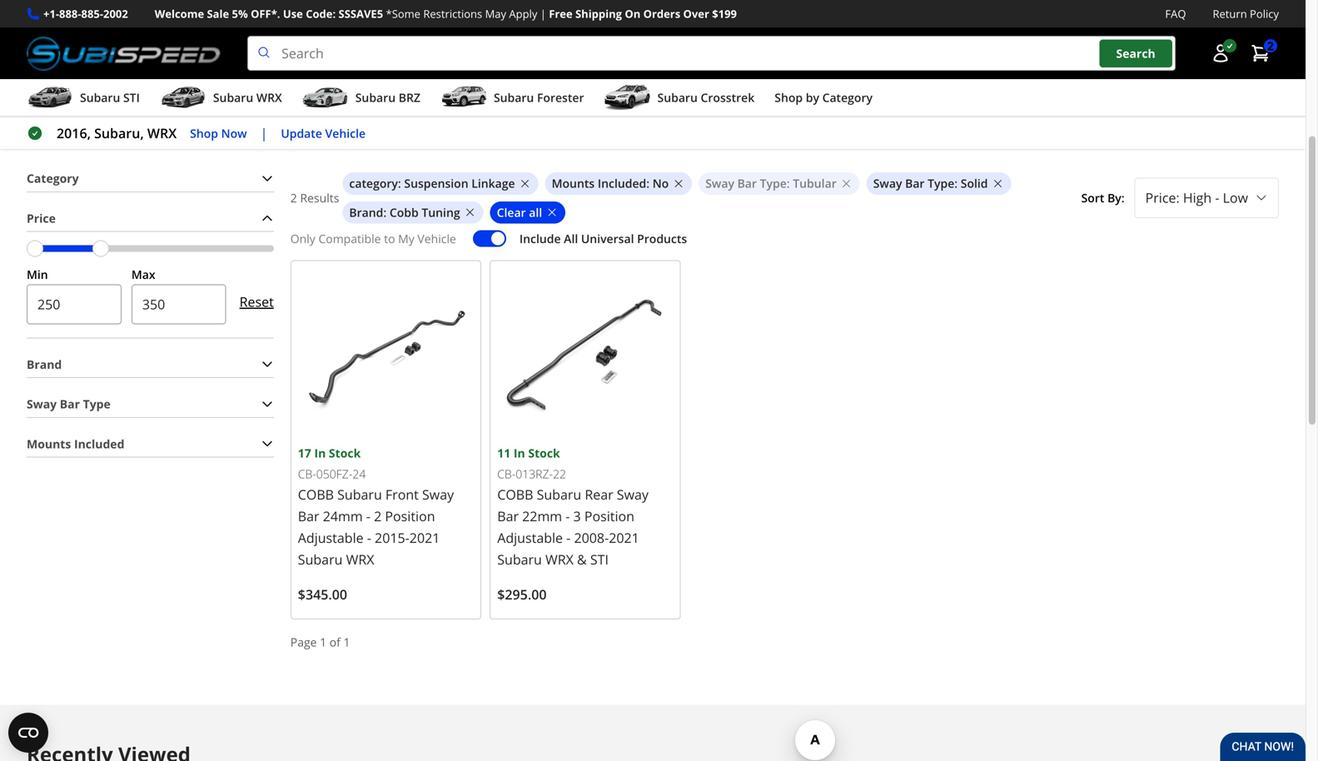 Task type: describe. For each thing, give the bounding box(es) containing it.
$199
[[713, 6, 737, 21]]

type inside sway bar type dropdown button
[[83, 396, 111, 412]]

cb- for cobb subaru front sway bar 24mm - 2 position adjustable - 2015-2021 subaru wrx
[[298, 466, 316, 482]]

subaru wrx
[[213, 90, 282, 106]]

reset
[[240, 293, 274, 311]]

and
[[767, 79, 787, 94]]

a subaru sti thumbnail image image
[[27, 85, 73, 110]]

all
[[529, 204, 543, 220]]

subaru crosstrek button
[[605, 83, 755, 116]]

: left cobb
[[384, 204, 387, 220]]

Select... button
[[1135, 178, 1280, 218]]

sway bar type button
[[27, 392, 274, 417]]

position for 2008-
[[585, 507, 635, 525]]

headers
[[722, 79, 765, 94]]

brand for brand : cobb tuning
[[349, 204, 384, 220]]

category button
[[27, 166, 274, 191]]

brand : cobb tuning
[[349, 204, 460, 220]]

: up cobb
[[398, 175, 401, 191]]

050fz-
[[316, 466, 353, 482]]

subaru up $295.00 at the bottom left of the page
[[498, 551, 542, 569]]

subaru up $345.00
[[298, 551, 343, 569]]

universal
[[581, 231, 634, 246]]

brand button
[[27, 352, 274, 377]]

+1-888-885-2002
[[43, 6, 128, 21]]

sale
[[207, 6, 229, 21]]

2002
[[103, 6, 128, 21]]

2008-
[[574, 529, 609, 547]]

code:
[[306, 6, 336, 21]]

24
[[353, 466, 366, 482]]

results
[[300, 190, 339, 206]]

use
[[283, 6, 303, 21]]

linkage
[[472, 175, 515, 191]]

sway for sway bar type : solid
[[874, 175, 903, 191]]

wrx inside 11 in stock cb-013rz-22 cobb subaru rear sway bar 22mm - 3 position adjustable  - 2008-2021 subaru wrx & sti
[[546, 551, 574, 569]]

tuning
[[422, 204, 460, 220]]

sort by:
[[1082, 190, 1125, 206]]

turbos
[[81, 79, 117, 94]]

subaru brz
[[356, 90, 421, 106]]

subaru inside subaru brz "dropdown button"
[[356, 90, 396, 106]]

fuel
[[223, 79, 244, 94]]

search
[[1117, 45, 1156, 61]]

cobb for 24mm
[[298, 486, 334, 504]]

spoilers & wings
[[373, 79, 458, 94]]

stock for front
[[329, 445, 361, 461]]

exhaust headers and manifolds
[[678, 79, 787, 111]]

adjustable for 22mm
[[498, 529, 563, 547]]

- right 24mm
[[366, 507, 371, 525]]

by:
[[1108, 190, 1125, 206]]

& inside 'button'
[[417, 79, 425, 94]]

brand for brand
[[27, 356, 62, 372]]

cobb subaru rear sway bar 22mm - 3 position adjustable  - 2008-2021 subaru wrx & sti image
[[498, 268, 674, 444]]

type for tubular
[[760, 175, 787, 191]]

sway inside 17 in stock cb-050fz-24 cobb subaru front sway bar 24mm - 2 position adjustable - 2015-2021 subaru wrx
[[422, 486, 454, 504]]

bar inside 11 in stock cb-013rz-22 cobb subaru rear sway bar 22mm - 3 position adjustable  - 2008-2021 subaru wrx & sti
[[498, 507, 519, 525]]

intercoolers
[[1176, 79, 1238, 94]]

brz
[[399, 90, 421, 106]]

front lips
[[549, 79, 600, 94]]

rear
[[585, 486, 614, 504]]

included for mounts included : no
[[598, 175, 647, 191]]

subaru inside 'subaru crosstrek' dropdown button
[[658, 90, 698, 106]]

update vehicle button
[[281, 124, 366, 143]]

fuel injectors button
[[185, 10, 330, 112]]

injectors
[[247, 79, 292, 94]]

type for solid
[[928, 175, 955, 191]]

17 in stock cb-050fz-24 cobb subaru front sway bar 24mm - 2 position adjustable - 2015-2021 subaru wrx
[[298, 445, 454, 569]]

1 1 from the left
[[320, 634, 327, 650]]

mounts for mounts included : no
[[552, 175, 595, 191]]

shop now link
[[190, 124, 247, 143]]

forester
[[537, 90, 585, 106]]

subaru sti
[[80, 90, 140, 106]]

: left tubular
[[787, 175, 790, 191]]

subaru forester
[[494, 90, 585, 106]]

+1-
[[43, 6, 59, 21]]

5%
[[232, 6, 248, 21]]

fog
[[865, 79, 883, 94]]

22mm
[[523, 507, 562, 525]]

manifolds
[[707, 96, 758, 111]]

wheels
[[1030, 79, 1068, 94]]

subaru wrx button
[[160, 83, 282, 116]]

maximum slider
[[93, 240, 109, 257]]

2 for 2
[[1268, 38, 1275, 54]]

$345.00
[[298, 586, 348, 604]]

category for category : suspension linkage
[[349, 175, 398, 191]]

Min text field
[[27, 284, 121, 324]]

all
[[564, 231, 578, 246]]

on
[[625, 6, 641, 21]]

return policy link
[[1214, 5, 1280, 23]]

subaru inside subaru sti dropdown button
[[80, 90, 120, 106]]

2021 for 2008-
[[609, 529, 640, 547]]

bar for sway bar type
[[60, 396, 80, 412]]

exhaust headers and manifolds image
[[661, 11, 804, 71]]

turbos image
[[27, 11, 171, 71]]

: left no
[[647, 175, 650, 191]]

888-
[[59, 6, 81, 21]]

compatible
[[319, 231, 381, 246]]

shop now
[[190, 125, 247, 141]]

wings
[[428, 79, 458, 94]]

crosstrek
[[701, 90, 755, 106]]

3
[[574, 507, 581, 525]]

by
[[806, 90, 820, 106]]

mounts included
[[27, 436, 125, 452]]

wrx inside 17 in stock cb-050fz-24 cobb subaru front sway bar 24mm - 2 position adjustable - 2015-2021 subaru wrx
[[346, 551, 374, 569]]

apply
[[509, 6, 538, 21]]

now
[[221, 125, 247, 141]]

Max text field
[[131, 284, 226, 324]]

adjustable for 24mm
[[298, 529, 364, 547]]

min
[[27, 267, 48, 282]]

return policy
[[1214, 6, 1280, 21]]

2 results
[[291, 190, 339, 206]]

search button
[[1100, 39, 1173, 67]]

may
[[485, 6, 507, 21]]

sway inside 11 in stock cb-013rz-22 cobb subaru rear sway bar 22mm - 3 position adjustable  - 2008-2021 subaru wrx & sti
[[617, 486, 649, 504]]

faq link
[[1166, 5, 1187, 23]]

stock for rear
[[529, 445, 561, 461]]

2016, subaru, wrx
[[57, 124, 177, 142]]

2016,
[[57, 124, 91, 142]]

max
[[131, 267, 155, 282]]

2015-
[[375, 529, 410, 547]]

sti inside 11 in stock cb-013rz-22 cobb subaru rear sway bar 22mm - 3 position adjustable  - 2008-2021 subaru wrx & sti
[[591, 551, 609, 569]]

fuel injectors
[[223, 79, 292, 94]]

shipping
[[576, 6, 622, 21]]

+1-888-885-2002 link
[[43, 5, 128, 23]]

wrx down a subaru wrx thumbnail image
[[147, 124, 177, 142]]

subaru crosstrek
[[658, 90, 755, 106]]

position for 2015-
[[385, 507, 435, 525]]

bar for sway bar type : tubular
[[738, 175, 757, 191]]

clear
[[497, 204, 526, 220]]

subaru forester button
[[441, 83, 585, 116]]

subaru brz button
[[302, 83, 421, 116]]



Task type: vqa. For each thing, say whether or not it's contained in the screenshot.
ship:
no



Task type: locate. For each thing, give the bounding box(es) containing it.
0 horizontal spatial brand
[[27, 356, 62, 372]]

1 horizontal spatial vehicle
[[418, 231, 456, 246]]

1 2021 from the left
[[410, 529, 440, 547]]

0 vertical spatial sti
[[123, 90, 140, 106]]

in for cobb subaru front sway bar 24mm - 2 position adjustable - 2015-2021 subaru wrx
[[314, 445, 326, 461]]

stock
[[329, 445, 361, 461], [529, 445, 561, 461]]

0 vertical spatial brand
[[349, 204, 384, 220]]

fog lights image
[[819, 11, 962, 71]]

cb- inside 11 in stock cb-013rz-22 cobb subaru rear sway bar 22mm - 3 position adjustable  - 2008-2021 subaru wrx & sti
[[498, 466, 516, 482]]

subaru down the '24'
[[338, 486, 382, 504]]

a subaru crosstrek thumbnail image image
[[605, 85, 651, 110]]

vehicle down the tuning
[[418, 231, 456, 246]]

category
[[27, 170, 79, 186], [349, 175, 398, 191]]

2
[[1268, 38, 1275, 54], [291, 190, 297, 206], [374, 507, 382, 525]]

2 up '2015-'
[[374, 507, 382, 525]]

in right 17
[[314, 445, 326, 461]]

price button
[[27, 206, 274, 231]]

vehicle down subaru brz "dropdown button"
[[325, 125, 366, 141]]

subaru left forester
[[494, 90, 534, 106]]

: left 'solid'
[[955, 175, 958, 191]]

a subaru forester thumbnail image image
[[441, 85, 487, 110]]

of
[[330, 634, 341, 650]]

885-
[[81, 6, 103, 21]]

11 in stock cb-013rz-22 cobb subaru rear sway bar 22mm - 3 position adjustable  - 2008-2021 subaru wrx & sti
[[498, 445, 649, 569]]

type up mounts included on the left of the page
[[83, 396, 111, 412]]

spoilers & wings button
[[343, 10, 488, 112]]

exhaust
[[678, 79, 719, 94]]

| left free
[[541, 6, 546, 21]]

a subaru wrx thumbnail image image
[[160, 85, 207, 110]]

0 horizontal spatial vehicle
[[325, 125, 366, 141]]

cb- down 17
[[298, 466, 316, 482]]

included down "sway bar type"
[[74, 436, 125, 452]]

subaru inside "subaru wrx" dropdown button
[[213, 90, 253, 106]]

1 horizontal spatial type
[[760, 175, 787, 191]]

subaru inside subaru forester dropdown button
[[494, 90, 534, 106]]

adjustable inside 11 in stock cb-013rz-22 cobb subaru rear sway bar 22mm - 3 position adjustable  - 2008-2021 subaru wrx & sti
[[498, 529, 563, 547]]

policy
[[1251, 6, 1280, 21]]

front inside front lips button
[[549, 79, 576, 94]]

2 cobb from the left
[[498, 486, 534, 504]]

bar for sway bar type : solid
[[906, 175, 925, 191]]

lights
[[886, 79, 917, 94]]

1 vertical spatial vehicle
[[418, 231, 456, 246]]

1 cobb from the left
[[298, 486, 334, 504]]

013rz-
[[516, 466, 553, 482]]

page
[[291, 634, 317, 650]]

subaru down "22"
[[537, 486, 582, 504]]

0 horizontal spatial cobb
[[298, 486, 334, 504]]

category up cobb
[[349, 175, 398, 191]]

bar left tubular
[[738, 175, 757, 191]]

1 vertical spatial sti
[[591, 551, 609, 569]]

price
[[27, 210, 56, 226]]

2 adjustable from the left
[[498, 529, 563, 547]]

24mm
[[323, 507, 363, 525]]

front lips image
[[502, 11, 646, 71]]

bar up mounts included on the left of the page
[[60, 396, 80, 412]]

category
[[823, 90, 873, 106]]

a subaru brz thumbnail image image
[[302, 85, 349, 110]]

2 left the results
[[291, 190, 297, 206]]

category up price
[[27, 170, 79, 186]]

bar
[[738, 175, 757, 191], [906, 175, 925, 191], [60, 396, 80, 412], [298, 507, 320, 525], [498, 507, 519, 525]]

| right now
[[260, 124, 268, 142]]

1 vertical spatial mounts
[[27, 436, 71, 452]]

0 horizontal spatial front
[[386, 486, 419, 504]]

1 horizontal spatial 2
[[374, 507, 382, 525]]

front inside 17 in stock cb-050fz-24 cobb subaru front sway bar 24mm - 2 position adjustable - 2015-2021 subaru wrx
[[386, 486, 419, 504]]

1 horizontal spatial category
[[349, 175, 398, 191]]

shop left by
[[775, 90, 803, 106]]

mounts
[[552, 175, 595, 191], [27, 436, 71, 452]]

front lips button
[[502, 10, 647, 112]]

0 horizontal spatial 2021
[[410, 529, 440, 547]]

wrx right fuel
[[257, 90, 282, 106]]

fuel injectors image
[[186, 11, 329, 71]]

spoilers
[[373, 79, 414, 94]]

bar inside 17 in stock cb-050fz-24 cobb subaru front sway bar 24mm - 2 position adjustable - 2015-2021 subaru wrx
[[298, 507, 320, 525]]

select... image
[[1256, 191, 1269, 205]]

adjustable down 22mm
[[498, 529, 563, 547]]

0 vertical spatial included
[[598, 175, 647, 191]]

mounts down "sway bar type"
[[27, 436, 71, 452]]

wrx
[[257, 90, 282, 106], [147, 124, 177, 142], [346, 551, 374, 569], [546, 551, 574, 569]]

cobb inside 17 in stock cb-050fz-24 cobb subaru front sway bar 24mm - 2 position adjustable - 2015-2021 subaru wrx
[[298, 486, 334, 504]]

sti inside dropdown button
[[123, 90, 140, 106]]

1 stock from the left
[[329, 445, 361, 461]]

0 vertical spatial &
[[417, 79, 425, 94]]

2021 inside 11 in stock cb-013rz-22 cobb subaru rear sway bar 22mm - 3 position adjustable  - 2008-2021 subaru wrx & sti
[[609, 529, 640, 547]]

- left 2008-
[[567, 529, 571, 547]]

spoilers & wings image
[[344, 11, 487, 71]]

stock up 050fz-
[[329, 445, 361, 461]]

cb- down 11
[[498, 466, 516, 482]]

type left tubular
[[760, 175, 787, 191]]

0 horizontal spatial included
[[74, 436, 125, 452]]

stock up 013rz-
[[529, 445, 561, 461]]

shop for shop by category
[[775, 90, 803, 106]]

subaru,
[[94, 124, 144, 142]]

wrx inside dropdown button
[[257, 90, 282, 106]]

subaru up now
[[213, 90, 253, 106]]

0 vertical spatial |
[[541, 6, 546, 21]]

subaru right a subaru crosstrek thumbnail image at left top
[[658, 90, 698, 106]]

0 horizontal spatial position
[[385, 507, 435, 525]]

1 in from the left
[[314, 445, 326, 461]]

2 down policy
[[1268, 38, 1275, 54]]

1 horizontal spatial front
[[549, 79, 576, 94]]

no
[[653, 175, 669, 191]]

1 vertical spatial &
[[577, 551, 587, 569]]

sti right turbos
[[123, 90, 140, 106]]

over
[[684, 6, 710, 21]]

1 position from the left
[[385, 507, 435, 525]]

search input field
[[248, 36, 1177, 71]]

0 horizontal spatial sti
[[123, 90, 140, 106]]

*some
[[386, 6, 421, 21]]

shop inside shop now link
[[190, 125, 218, 141]]

0 horizontal spatial category
[[27, 170, 79, 186]]

included inside dropdown button
[[74, 436, 125, 452]]

brand up "sway bar type"
[[27, 356, 62, 372]]

1 horizontal spatial &
[[577, 551, 587, 569]]

0 horizontal spatial type
[[83, 396, 111, 412]]

1 vertical spatial included
[[74, 436, 125, 452]]

button image
[[1211, 43, 1231, 63]]

position inside 11 in stock cb-013rz-22 cobb subaru rear sway bar 22mm - 3 position adjustable  - 2008-2021 subaru wrx & sti
[[585, 507, 635, 525]]

cobb inside 11 in stock cb-013rz-22 cobb subaru rear sway bar 22mm - 3 position adjustable  - 2008-2021 subaru wrx & sti
[[498, 486, 534, 504]]

to
[[384, 231, 395, 246]]

category for category
[[27, 170, 79, 186]]

2 vertical spatial 2
[[374, 507, 382, 525]]

0 horizontal spatial cb-
[[298, 466, 316, 482]]

bar left 22mm
[[498, 507, 519, 525]]

1 left of
[[320, 634, 327, 650]]

wrx down 24mm
[[346, 551, 374, 569]]

bar inside sway bar type dropdown button
[[60, 396, 80, 412]]

in inside 11 in stock cb-013rz-22 cobb subaru rear sway bar 22mm - 3 position adjustable  - 2008-2021 subaru wrx & sti
[[514, 445, 526, 461]]

1 vertical spatial |
[[260, 124, 268, 142]]

sssave5
[[339, 6, 383, 21]]

sway bar type
[[27, 396, 111, 412]]

category inside dropdown button
[[27, 170, 79, 186]]

lips
[[579, 79, 600, 94]]

open widget image
[[8, 713, 48, 753]]

reset button
[[240, 282, 274, 322]]

0 vertical spatial front
[[549, 79, 576, 94]]

2 horizontal spatial 2
[[1268, 38, 1275, 54]]

wheels image
[[977, 11, 1121, 71]]

cb-
[[298, 466, 316, 482], [498, 466, 516, 482]]

0 horizontal spatial shop
[[190, 125, 218, 141]]

0 vertical spatial vehicle
[[325, 125, 366, 141]]

& left wings
[[417, 79, 425, 94]]

1 horizontal spatial position
[[585, 507, 635, 525]]

sway bar type : solid
[[874, 175, 989, 191]]

position down rear
[[585, 507, 635, 525]]

1 right of
[[344, 634, 350, 650]]

cobb for 22mm
[[498, 486, 534, 504]]

2 inside 17 in stock cb-050fz-24 cobb subaru front sway bar 24mm - 2 position adjustable - 2015-2021 subaru wrx
[[374, 507, 382, 525]]

2021
[[410, 529, 440, 547], [609, 529, 640, 547]]

in inside 17 in stock cb-050fz-24 cobb subaru front sway bar 24mm - 2 position adjustable - 2015-2021 subaru wrx
[[314, 445, 326, 461]]

cobb down 050fz-
[[298, 486, 334, 504]]

welcome sale 5% off*. use code: sssave5 *some restrictions may apply | free shipping on orders over $199
[[155, 6, 737, 21]]

bar left 'solid'
[[906, 175, 925, 191]]

1 horizontal spatial sti
[[591, 551, 609, 569]]

mounts for mounts included
[[27, 436, 71, 452]]

1 vertical spatial brand
[[27, 356, 62, 372]]

2 inside button
[[1268, 38, 1275, 54]]

mounts included : no
[[552, 175, 669, 191]]

1 horizontal spatial 2021
[[609, 529, 640, 547]]

sway inside dropdown button
[[27, 396, 57, 412]]

& inside 11 in stock cb-013rz-22 cobb subaru rear sway bar 22mm - 3 position adjustable  - 2008-2021 subaru wrx & sti
[[577, 551, 587, 569]]

page 1 of 1
[[291, 634, 350, 650]]

1 vertical spatial shop
[[190, 125, 218, 141]]

category : suspension linkage
[[349, 175, 515, 191]]

1 vertical spatial 2
[[291, 190, 297, 206]]

stock inside 17 in stock cb-050fz-24 cobb subaru front sway bar 24mm - 2 position adjustable - 2015-2021 subaru wrx
[[329, 445, 361, 461]]

- left 3
[[566, 507, 570, 525]]

sway bar type : tubular
[[706, 175, 837, 191]]

front
[[549, 79, 576, 94], [386, 486, 419, 504]]

11
[[498, 445, 511, 461]]

subispeed logo image
[[27, 36, 221, 71]]

1 horizontal spatial in
[[514, 445, 526, 461]]

vehicle inside button
[[325, 125, 366, 141]]

adjustable down 24mm
[[298, 529, 364, 547]]

included left no
[[598, 175, 647, 191]]

solid
[[961, 175, 989, 191]]

cb- for cobb subaru rear sway bar 22mm - 3 position adjustable  - 2008-2021 subaru wrx & sti
[[498, 466, 516, 482]]

2 for 2 results
[[291, 190, 297, 206]]

turbos button
[[27, 10, 172, 112]]

brand inside dropdown button
[[27, 356, 62, 372]]

- left '2015-'
[[367, 529, 372, 547]]

cb- inside 17 in stock cb-050fz-24 cobb subaru front sway bar 24mm - 2 position adjustable - 2015-2021 subaru wrx
[[298, 466, 316, 482]]

1 horizontal spatial shop
[[775, 90, 803, 106]]

cobb subaru front sway bar 24mm - 2 position adjustable - 2015-2021 subaru wrx image
[[298, 268, 474, 444]]

2 in from the left
[[514, 445, 526, 461]]

cobb down 013rz-
[[498, 486, 534, 504]]

0 horizontal spatial mounts
[[27, 436, 71, 452]]

included for mounts included
[[74, 436, 125, 452]]

shop by category button
[[775, 83, 873, 116]]

0 vertical spatial 2
[[1268, 38, 1275, 54]]

& down 2008-
[[577, 551, 587, 569]]

1 horizontal spatial cobb
[[498, 486, 534, 504]]

sway for sway bar type : tubular
[[706, 175, 735, 191]]

1 vertical spatial front
[[386, 486, 419, 504]]

position up '2015-'
[[385, 507, 435, 525]]

adjustable inside 17 in stock cb-050fz-24 cobb subaru front sway bar 24mm - 2 position adjustable - 2015-2021 subaru wrx
[[298, 529, 364, 547]]

bar left 24mm
[[298, 507, 320, 525]]

minimum slider
[[27, 240, 43, 257]]

position inside 17 in stock cb-050fz-24 cobb subaru front sway bar 24mm - 2 position adjustable - 2015-2021 subaru wrx
[[385, 507, 435, 525]]

0 vertical spatial mounts
[[552, 175, 595, 191]]

front left lips
[[549, 79, 576, 94]]

intercoolers button
[[1135, 10, 1280, 112]]

intercoolers image
[[1136, 11, 1279, 71]]

17
[[298, 445, 311, 461]]

2 horizontal spatial type
[[928, 175, 955, 191]]

brand up 'only compatible to my vehicle'
[[349, 204, 384, 220]]

return
[[1214, 6, 1248, 21]]

2 position from the left
[[585, 507, 635, 525]]

in right 11
[[514, 445, 526, 461]]

wrx down 22mm
[[546, 551, 574, 569]]

2021 inside 17 in stock cb-050fz-24 cobb subaru front sway bar 24mm - 2 position adjustable - 2015-2021 subaru wrx
[[410, 529, 440, 547]]

suspension
[[404, 175, 469, 191]]

1 horizontal spatial stock
[[529, 445, 561, 461]]

2 1 from the left
[[344, 634, 350, 650]]

sway for sway bar type
[[27, 396, 57, 412]]

0 horizontal spatial stock
[[329, 445, 361, 461]]

stock inside 11 in stock cb-013rz-22 cobb subaru rear sway bar 22mm - 3 position adjustable  - 2008-2021 subaru wrx & sti
[[529, 445, 561, 461]]

only
[[291, 231, 316, 246]]

1 horizontal spatial adjustable
[[498, 529, 563, 547]]

subaru up 2016, subaru, wrx
[[80, 90, 120, 106]]

2 stock from the left
[[529, 445, 561, 461]]

0 horizontal spatial in
[[314, 445, 326, 461]]

fog lights button
[[818, 10, 963, 112]]

2021 for 2015-
[[410, 529, 440, 547]]

restrictions
[[424, 6, 483, 21]]

sti down 2008-
[[591, 551, 609, 569]]

in for cobb subaru rear sway bar 22mm - 3 position adjustable  - 2008-2021 subaru wrx & sti
[[514, 445, 526, 461]]

products
[[638, 231, 688, 246]]

0 horizontal spatial 2
[[291, 190, 297, 206]]

off*.
[[251, 6, 280, 21]]

sti
[[123, 90, 140, 106], [591, 551, 609, 569]]

2 cb- from the left
[[498, 466, 516, 482]]

update
[[281, 125, 322, 141]]

1 horizontal spatial mounts
[[552, 175, 595, 191]]

1 horizontal spatial included
[[598, 175, 647, 191]]

0 vertical spatial shop
[[775, 90, 803, 106]]

0 horizontal spatial &
[[417, 79, 425, 94]]

0 horizontal spatial 1
[[320, 634, 327, 650]]

1 horizontal spatial brand
[[349, 204, 384, 220]]

type left 'solid'
[[928, 175, 955, 191]]

1 horizontal spatial 1
[[344, 634, 350, 650]]

orders
[[644, 6, 681, 21]]

2 button
[[1243, 37, 1280, 70]]

1 horizontal spatial cb-
[[498, 466, 516, 482]]

1 adjustable from the left
[[298, 529, 364, 547]]

shop for shop now
[[190, 125, 218, 141]]

22
[[553, 466, 567, 482]]

exhaust headers and manifolds button
[[660, 10, 805, 112]]

1 horizontal spatial |
[[541, 6, 546, 21]]

subaru left brz
[[356, 90, 396, 106]]

cobb
[[390, 204, 419, 220]]

0 horizontal spatial |
[[260, 124, 268, 142]]

1 cb- from the left
[[298, 466, 316, 482]]

update vehicle
[[281, 125, 366, 141]]

0 horizontal spatial adjustable
[[298, 529, 364, 547]]

shop inside shop by category dropdown button
[[775, 90, 803, 106]]

front up '2015-'
[[386, 486, 419, 504]]

include
[[520, 231, 561, 246]]

mounts included button
[[27, 431, 274, 457]]

free
[[549, 6, 573, 21]]

vehicle
[[325, 125, 366, 141], [418, 231, 456, 246]]

mounts up all
[[552, 175, 595, 191]]

shop left now
[[190, 125, 218, 141]]

2 2021 from the left
[[609, 529, 640, 547]]

mounts inside dropdown button
[[27, 436, 71, 452]]



